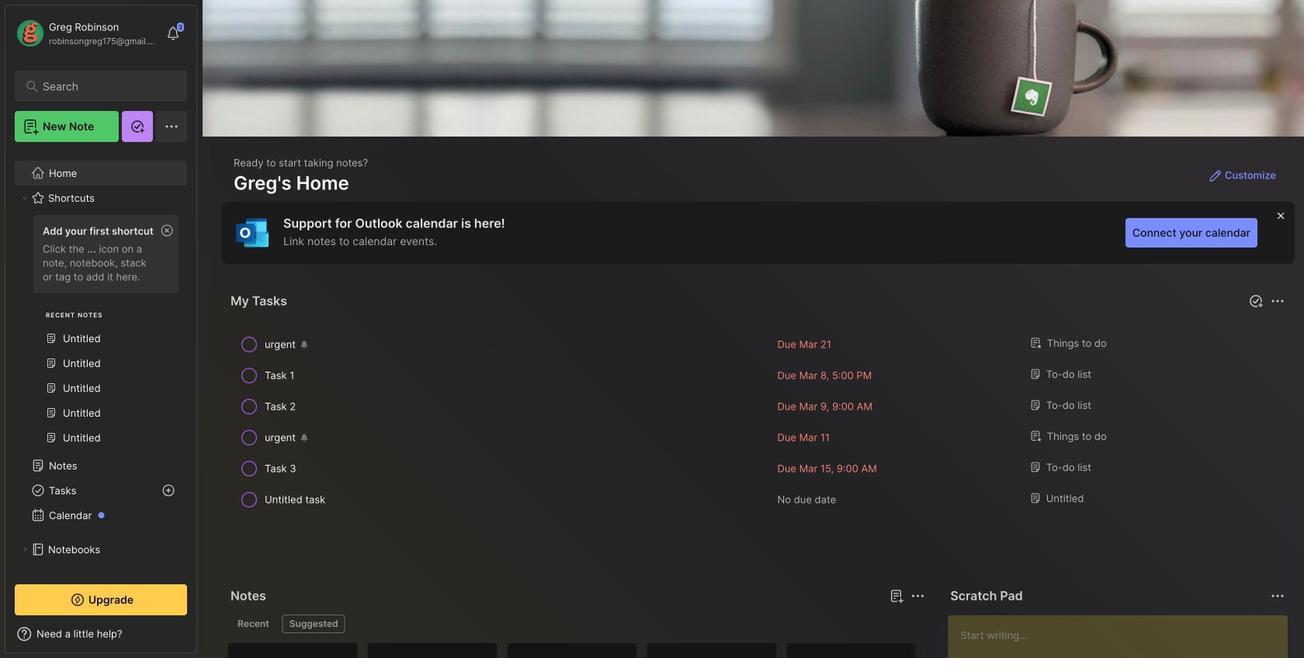 Task type: vqa. For each thing, say whether or not it's contained in the screenshot.
tree
yes



Task type: locate. For each thing, give the bounding box(es) containing it.
tab
[[231, 615, 276, 634], [282, 615, 345, 634]]

expand notebooks image
[[20, 545, 30, 554]]

None search field
[[43, 77, 167, 95]]

0 horizontal spatial tab
[[231, 615, 276, 634]]

1 vertical spatial more actions field
[[907, 585, 929, 607]]

1 vertical spatial row group
[[227, 643, 1304, 658]]

row group
[[227, 329, 1289, 516], [227, 643, 1304, 658]]

click to collapse image
[[196, 630, 208, 648]]

1 tab from the left
[[231, 615, 276, 634]]

Search text field
[[43, 79, 167, 94]]

1 row group from the top
[[227, 329, 1289, 516]]

group
[[15, 210, 186, 460]]

tab list
[[231, 615, 923, 634]]

1 horizontal spatial tab
[[282, 615, 345, 634]]

0 vertical spatial row group
[[227, 329, 1289, 516]]

WHAT'S NEW field
[[5, 622, 196, 647]]

0 horizontal spatial more actions field
[[907, 585, 929, 607]]

More actions field
[[1267, 290, 1289, 312], [907, 585, 929, 607]]

tree inside main element
[[5, 151, 196, 646]]

Start writing… text field
[[961, 616, 1287, 658]]

tree
[[5, 151, 196, 646]]

2 tab from the left
[[282, 615, 345, 634]]

more actions image
[[909, 587, 927, 606]]

new task image
[[1248, 293, 1264, 309]]

1 horizontal spatial more actions field
[[1267, 290, 1289, 312]]



Task type: describe. For each thing, give the bounding box(es) containing it.
main element
[[0, 0, 202, 658]]

more actions image
[[1269, 292, 1287, 311]]

group inside main element
[[15, 210, 186, 460]]

Account field
[[15, 18, 158, 49]]

none search field inside main element
[[43, 77, 167, 95]]

0 vertical spatial more actions field
[[1267, 290, 1289, 312]]

2 row group from the top
[[227, 643, 1304, 658]]



